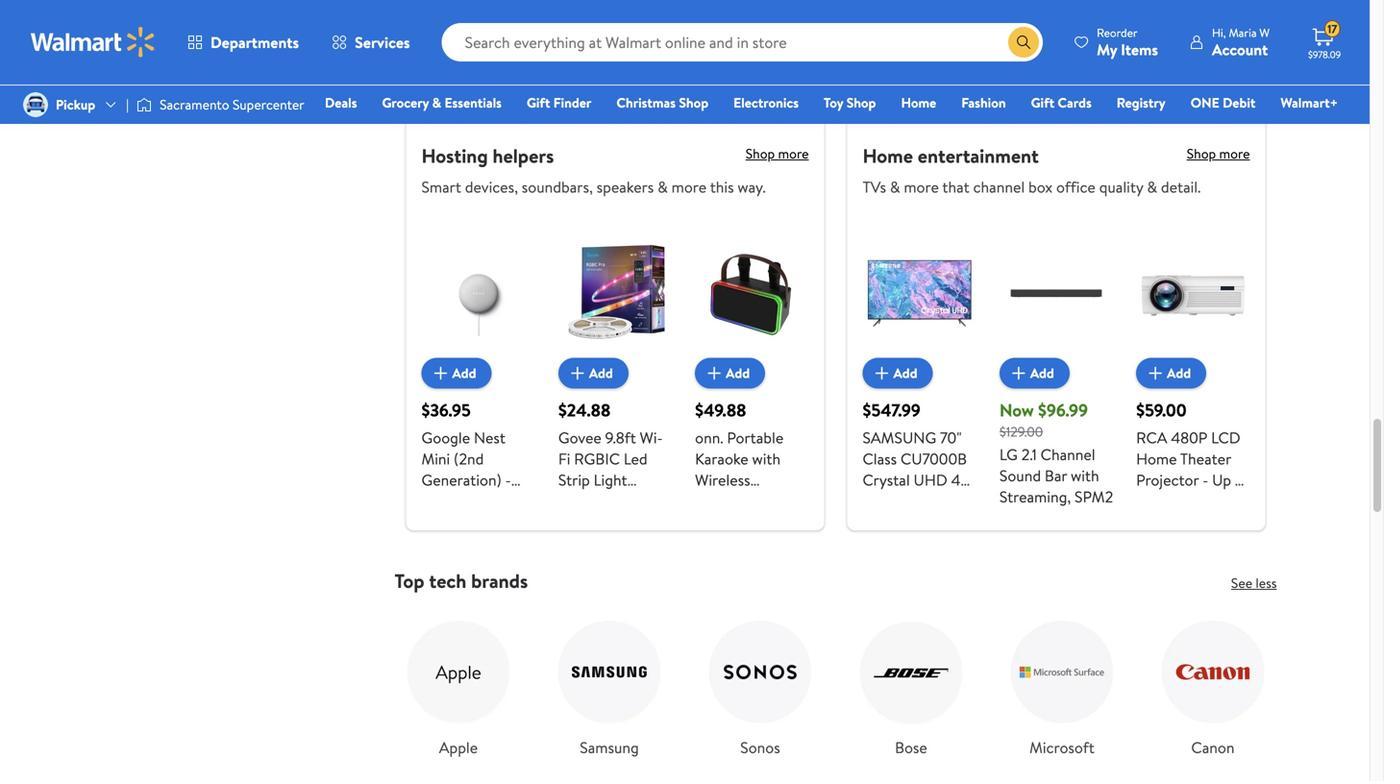 Task type: locate. For each thing, give the bounding box(es) containing it.
google right and
[[586, 555, 635, 576]]

more left this
[[672, 176, 707, 197]]

home link
[[893, 92, 945, 113]]

add to cart image inside $49.88 group
[[703, 362, 726, 385]]

add button inside $59.00 group
[[1137, 358, 1207, 389]]

smart down 'hosting'
[[422, 176, 461, 197]]

reorder my items
[[1097, 25, 1159, 60]]

music
[[559, 639, 597, 660]]

shop inside home entertainment list item
[[1187, 144, 1217, 163]]

add up $24.88
[[589, 364, 613, 383]]

smart
[[422, 176, 461, 197], [863, 491, 903, 512], [626, 576, 665, 597]]

strips
[[590, 597, 628, 618]]

deals
[[325, 93, 357, 112]]

1 shop more link from the left
[[746, 144, 809, 168]]

2 shop more from the left
[[1187, 144, 1251, 163]]

sacramento supercenter
[[160, 95, 305, 114]]

bluetooth
[[695, 533, 762, 555]]

2 gift from the left
[[1031, 93, 1055, 112]]

led right the wifi
[[591, 512, 619, 533]]

$547.99 samsung 70" class cu7000b crystal uhd 4k smart television un70cu7000bxza
[[863, 399, 996, 533]]

gift for gift cards
[[1031, 93, 1055, 112]]

2 vertical spatial home
[[1137, 449, 1178, 470]]

with inside now $96.99 $129.00 lg 2.1 channel sound bar with streaming, spm2
[[1071, 466, 1100, 487]]

home up tvs
[[863, 142, 913, 169]]

alexa
[[629, 533, 666, 555]]

70"
[[940, 428, 962, 449]]

with right work
[[597, 533, 626, 555]]

entertainment
[[918, 142, 1039, 169]]

add to cart image inside $36.95 group
[[429, 362, 452, 385]]

christmas shop
[[617, 93, 709, 112]]

smart inside $24.88 govee 9.8ft wi- fi rgbic led strip light offline,9.8ft wifi led lights work with alexa and google assistant, smart led strips app control, diy, music sync, color changing led lights for bedroom
[[626, 576, 665, 597]]

rpj136,
[[1168, 491, 1219, 512]]

3 add from the left
[[726, 364, 750, 383]]

5 add from the left
[[1031, 364, 1055, 383]]

2 add to cart image from the left
[[871, 362, 894, 385]]

home theater updates. tvs that channel box office quality & detail at home. shop now image
[[848, 0, 1266, 128]]

list containing $36.95
[[410, 237, 821, 724]]

Search search field
[[442, 23, 1043, 62]]

add button inside $24.88 group
[[559, 358, 629, 389]]

$24.88 govee 9.8ft wi- fi rgbic led strip light offline,9.8ft wifi led lights work with alexa and google assistant, smart led strips app control, diy, music sync, color changing led lights for bedroom
[[559, 399, 666, 724]]

add to cart image up $36.95
[[429, 362, 452, 385]]

shop more inside home entertainment list item
[[1187, 144, 1251, 163]]

add button for $36.95
[[422, 358, 492, 389]]

portable
[[727, 428, 784, 449]]

smart devices, soundbars, speakers & more this way.
[[422, 176, 766, 197]]

shop up way.
[[746, 144, 775, 163]]

2 - from the left
[[1203, 470, 1209, 491]]

add for $36.95
[[452, 364, 476, 383]]

add button for $49.88
[[695, 358, 766, 389]]

add button inside $36.95 group
[[422, 358, 492, 389]]

1 add to cart image from the left
[[429, 362, 452, 385]]

& inside hosting helpers list item
[[658, 176, 668, 197]]

2 horizontal spatial smart
[[863, 491, 903, 512]]

smart down class
[[863, 491, 903, 512]]

shop more link for hosting helpers
[[746, 144, 809, 168]]

2 horizontal spatial add to cart image
[[1144, 362, 1167, 385]]

shop more link inside hosting helpers list item
[[746, 144, 809, 168]]

add for $547.99
[[894, 364, 918, 383]]

canon
[[1192, 738, 1235, 759]]

home up home entertainment
[[901, 93, 937, 112]]

shop up the detail. at the top of the page
[[1187, 144, 1217, 163]]

0 horizontal spatial shop more
[[746, 144, 809, 163]]

0 vertical spatial home
[[901, 93, 937, 112]]

shop more link up way.
[[746, 144, 809, 168]]

channel
[[974, 176, 1025, 197]]

add inside $49.88 group
[[726, 364, 750, 383]]

0 horizontal spatial add to cart image
[[566, 362, 589, 385]]

shop more
[[746, 144, 809, 163], [1187, 144, 1251, 163]]

1 horizontal spatial google
[[586, 555, 635, 576]]

less
[[1256, 574, 1277, 593]]

add inside "now $96.99" group
[[1031, 364, 1055, 383]]

2 vertical spatial led
[[559, 681, 586, 703]]

add to cart image inside $59.00 group
[[1144, 362, 1167, 385]]

home up 130"
[[1137, 449, 1178, 470]]

1 horizontal spatial shop more link
[[1187, 144, 1251, 168]]

list containing apple
[[383, 593, 1289, 782]]

gift
[[527, 93, 550, 112], [1031, 93, 1055, 112]]

1 add to cart image from the left
[[566, 362, 589, 385]]

4 add button from the left
[[863, 358, 933, 389]]

5 add button from the left
[[1000, 358, 1070, 389]]

2 horizontal spatial add to cart image
[[1008, 362, 1031, 385]]

9.8ft
[[605, 428, 636, 449]]

shop more up way.
[[746, 144, 809, 163]]

2 add button from the left
[[559, 358, 629, 389]]

shop more link for home entertainment
[[1187, 144, 1251, 168]]

chalk
[[422, 491, 459, 512]]

add
[[452, 364, 476, 383], [589, 364, 613, 383], [726, 364, 750, 383], [894, 364, 918, 383], [1031, 364, 1055, 383], [1167, 364, 1192, 383]]

electronics
[[734, 93, 799, 112]]

add button inside $547.99 group
[[863, 358, 933, 389]]

gift left cards
[[1031, 93, 1055, 112]]

add button inside $49.88 group
[[695, 358, 766, 389]]

one debit link
[[1182, 92, 1265, 113]]

shop inside hosting helpers list item
[[746, 144, 775, 163]]

led down music
[[559, 681, 586, 703]]

speakers
[[597, 176, 654, 197]]

essentials
[[445, 93, 502, 112]]

shop more for home entertainment
[[1187, 144, 1251, 163]]

add to cart image up $24.88
[[566, 362, 589, 385]]

1 horizontal spatial smart
[[626, 576, 665, 597]]

$547.99
[[863, 399, 921, 423]]

add to cart image
[[429, 362, 452, 385], [871, 362, 894, 385], [1144, 362, 1167, 385]]

2 add to cart image from the left
[[703, 362, 726, 385]]

add up $96.99
[[1031, 364, 1055, 383]]

w
[[1260, 25, 1270, 41]]

rca 480p lcd home theater projector - up to 130" rpj136, 1.5 lb, white image
[[1137, 237, 1251, 351]]

led
[[624, 449, 648, 470]]

top tech brands
[[395, 568, 528, 595]]

microsoft link
[[999, 609, 1126, 760]]

0 horizontal spatial gift
[[527, 93, 550, 112]]

- right (2nd
[[505, 470, 511, 491]]

lights left 'for' on the bottom of the page
[[590, 681, 630, 703]]

1 horizontal spatial with
[[752, 449, 781, 470]]

$49.88 group
[[695, 237, 809, 597]]

canon link
[[1150, 609, 1277, 760]]

add to cart image inside $547.99 group
[[871, 362, 894, 385]]

add inside $36.95 group
[[452, 364, 476, 383]]

shop more link up the detail. at the top of the page
[[1187, 144, 1251, 168]]

1 vertical spatial smart
[[863, 491, 903, 512]]

with inside $49.88 onn. portable karaoke with wireless microphones, 9 hours playtime, bluetooth wireless technology
[[752, 449, 781, 470]]

add button up $49.88 at the bottom
[[695, 358, 766, 389]]

add up $49.88 at the bottom
[[726, 364, 750, 383]]

google inside $24.88 govee 9.8ft wi- fi rgbic led strip light offline,9.8ft wifi led lights work with alexa and google assistant, smart led strips app control, diy, music sync, color changing led lights for bedroom
[[586, 555, 635, 576]]

shop more inside hosting helpers list item
[[746, 144, 809, 163]]

1 horizontal spatial add to cart image
[[703, 362, 726, 385]]

one
[[1191, 93, 1220, 112]]

cu7000b
[[901, 449, 967, 470]]

rgbic
[[574, 449, 620, 470]]

0 horizontal spatial with
[[597, 533, 626, 555]]

google nest mini (2nd generation) - chalk image
[[422, 237, 535, 351]]

add to cart image up now
[[1008, 362, 1031, 385]]

google inside $36.95 google nest mini (2nd generation) - chalk
[[422, 428, 470, 449]]

shop more link inside home entertainment list item
[[1187, 144, 1251, 168]]

0 vertical spatial smart
[[422, 176, 461, 197]]

1.5
[[1222, 491, 1239, 512]]

google down $36.95
[[422, 428, 470, 449]]

christmas shop link
[[608, 92, 717, 113]]

more down debit
[[1220, 144, 1251, 163]]

list
[[395, 0, 1277, 724], [410, 237, 821, 724], [851, 237, 1262, 533], [383, 593, 1289, 782]]

wifi
[[559, 512, 588, 533]]

add button up $547.99
[[863, 358, 933, 389]]

add button for $24.88
[[559, 358, 629, 389]]

1 vertical spatial home
[[863, 142, 913, 169]]

led
[[591, 512, 619, 533], [559, 597, 586, 618], [559, 681, 586, 703]]

2 add from the left
[[589, 364, 613, 383]]

1 vertical spatial wireless
[[695, 555, 751, 576]]

add inside $59.00 group
[[1167, 364, 1192, 383]]

3 add to cart image from the left
[[1008, 362, 1031, 385]]

add button inside "now $96.99" group
[[1000, 358, 1070, 389]]

$24.88 group
[[559, 237, 672, 724]]

wireless up hours
[[695, 470, 751, 491]]

 image
[[137, 95, 152, 114]]

shop
[[679, 93, 709, 112], [847, 93, 876, 112], [746, 144, 775, 163], [1187, 144, 1217, 163]]

list containing $547.99
[[851, 237, 1262, 533]]

changing
[[599, 660, 663, 681]]

registry link
[[1108, 92, 1175, 113]]

 image
[[23, 92, 48, 117]]

6 add button from the left
[[1137, 358, 1207, 389]]

with
[[752, 449, 781, 470], [1071, 466, 1100, 487], [597, 533, 626, 555]]

& left the detail. at the top of the page
[[1148, 176, 1158, 197]]

wireless down hours
[[695, 555, 751, 576]]

walmart image
[[31, 27, 156, 58]]

debit
[[1223, 93, 1256, 112]]

add to cart image for home entertainment
[[1008, 362, 1031, 385]]

3 add to cart image from the left
[[1144, 362, 1167, 385]]

with right karaoke
[[752, 449, 781, 470]]

1 vertical spatial google
[[586, 555, 635, 576]]

1 add button from the left
[[422, 358, 492, 389]]

led left strips
[[559, 597, 586, 618]]

lcd
[[1212, 428, 1241, 449]]

with inside $24.88 govee 9.8ft wi- fi rgbic led strip light offline,9.8ft wifi led lights work with alexa and google assistant, smart led strips app control, diy, music sync, color changing led lights for bedroom
[[597, 533, 626, 555]]

1 horizontal spatial -
[[1203, 470, 1209, 491]]

$36.95 group
[[422, 237, 535, 512]]

sonos link
[[697, 609, 825, 760]]

4 add from the left
[[894, 364, 918, 383]]

home entertainment list item
[[836, 0, 1277, 533]]

lg
[[1000, 444, 1018, 466]]

add button up "$59.00"
[[1137, 358, 1207, 389]]

home for home
[[901, 93, 937, 112]]

0 horizontal spatial google
[[422, 428, 470, 449]]

1 add from the left
[[452, 364, 476, 383]]

(2nd
[[454, 449, 484, 470]]

add button up now
[[1000, 358, 1070, 389]]

2 shop more link from the left
[[1187, 144, 1251, 168]]

strip
[[559, 470, 590, 491]]

to
[[1235, 470, 1250, 491]]

see less
[[1232, 574, 1277, 593]]

2 wireless from the top
[[695, 555, 751, 576]]

-
[[505, 470, 511, 491], [1203, 470, 1209, 491]]

& right grocery
[[432, 93, 441, 112]]

shop right 'toy'
[[847, 93, 876, 112]]

shop more up the detail. at the top of the page
[[1187, 144, 1251, 163]]

1 shop more from the left
[[746, 144, 809, 163]]

0 horizontal spatial add to cart image
[[429, 362, 452, 385]]

1 vertical spatial lights
[[590, 681, 630, 703]]

christmas
[[617, 93, 676, 112]]

- left up
[[1203, 470, 1209, 491]]

& right speakers
[[658, 176, 668, 197]]

mini
[[422, 449, 450, 470]]

1 gift from the left
[[527, 93, 550, 112]]

$36.95
[[422, 399, 471, 423]]

2 horizontal spatial with
[[1071, 466, 1100, 487]]

add to cart image up "$59.00"
[[1144, 362, 1167, 385]]

add button up $24.88
[[559, 358, 629, 389]]

1 horizontal spatial gift
[[1031, 93, 1055, 112]]

0 horizontal spatial -
[[505, 470, 511, 491]]

home for home entertainment
[[863, 142, 913, 169]]

home
[[901, 93, 937, 112], [863, 142, 913, 169], [1137, 449, 1178, 470]]

add inside $547.99 group
[[894, 364, 918, 383]]

0 vertical spatial wireless
[[695, 470, 751, 491]]

6 add from the left
[[1167, 364, 1192, 383]]

add to cart image inside "now $96.99" group
[[1008, 362, 1031, 385]]

add to cart image up $49.88 at the bottom
[[703, 362, 726, 385]]

one debit
[[1191, 93, 1256, 112]]

with right bar
[[1071, 466, 1100, 487]]

smart down alexa
[[626, 576, 665, 597]]

add to cart image up $547.99
[[871, 362, 894, 385]]

electronics link
[[725, 92, 808, 113]]

sonos
[[741, 738, 781, 759]]

gift left the "finder"
[[527, 93, 550, 112]]

0 vertical spatial google
[[422, 428, 470, 449]]

top
[[395, 568, 425, 595]]

add button for $547.99
[[863, 358, 933, 389]]

add up "$59.00"
[[1167, 364, 1192, 383]]

1 horizontal spatial add to cart image
[[871, 362, 894, 385]]

deals link
[[316, 92, 366, 113]]

add inside $24.88 group
[[589, 364, 613, 383]]

gift cards
[[1031, 93, 1092, 112]]

add button for now
[[1000, 358, 1070, 389]]

2 vertical spatial smart
[[626, 576, 665, 597]]

add button up $36.95
[[422, 358, 492, 389]]

add to cart image
[[566, 362, 589, 385], [703, 362, 726, 385], [1008, 362, 1031, 385]]

detail.
[[1161, 176, 1201, 197]]

1 wireless from the top
[[695, 470, 751, 491]]

1 - from the left
[[505, 470, 511, 491]]

add up $547.99
[[894, 364, 918, 383]]

bose link
[[848, 609, 975, 760]]

add to cart image inside $24.88 group
[[566, 362, 589, 385]]

0 horizontal spatial shop more link
[[746, 144, 809, 168]]

3 add button from the left
[[695, 358, 766, 389]]

add up $36.95
[[452, 364, 476, 383]]

add to cart image for home
[[871, 362, 894, 385]]

add to cart image for hosting
[[429, 362, 452, 385]]

add for now
[[1031, 364, 1055, 383]]

lights down light
[[623, 512, 663, 533]]

1 horizontal spatial shop more
[[1187, 144, 1251, 163]]

- inside $59.00 rca 480p lcd home theater projector - up to 130" rpj136, 1.5 lb, white
[[1203, 470, 1209, 491]]

toy
[[824, 93, 844, 112]]



Task type: vqa. For each thing, say whether or not it's contained in the screenshot.
Calculated at checkout
no



Task type: describe. For each thing, give the bounding box(es) containing it.
apple
[[439, 738, 478, 759]]

sync,
[[601, 639, 636, 660]]

maria
[[1229, 25, 1257, 41]]

generation)
[[422, 470, 502, 491]]

smart inside the $547.99 samsung 70" class cu7000b crystal uhd 4k smart television un70cu7000bxza
[[863, 491, 903, 512]]

karaoke
[[695, 449, 749, 470]]

samsung 70" class cu7000b crystal uhd 4k smart television un70cu7000bxza image
[[863, 237, 977, 351]]

bar
[[1045, 466, 1068, 487]]

& right tvs
[[890, 176, 900, 197]]

lg 2.1 channel sound bar with streaming, spm2 image
[[1000, 237, 1114, 351]]

see less button
[[1232, 574, 1277, 593]]

$96.99
[[1038, 399, 1088, 423]]

shop more for hosting helpers
[[746, 144, 809, 163]]

work
[[559, 533, 594, 555]]

more down "electronics" link
[[778, 144, 809, 163]]

add for $24.88
[[589, 364, 613, 383]]

services
[[355, 32, 410, 53]]

walmart+
[[1281, 93, 1339, 112]]

finder
[[554, 93, 592, 112]]

hosting helpers
[[422, 142, 554, 169]]

microphones,
[[695, 491, 786, 512]]

$36.95 google nest mini (2nd generation) - chalk
[[422, 399, 511, 512]]

shop right christmas
[[679, 93, 709, 112]]

television
[[906, 491, 970, 512]]

hi, maria w account
[[1213, 25, 1270, 60]]

departments button
[[171, 19, 315, 65]]

helpers
[[493, 142, 554, 169]]

$129.00
[[1000, 423, 1043, 442]]

cards
[[1058, 93, 1092, 112]]

onn. portable karaoke with wireless microphones, 9 hours playtime, bluetooth wireless technology image
[[695, 237, 809, 351]]

fashion
[[962, 93, 1006, 112]]

gift for gift finder
[[527, 93, 550, 112]]

gift finder
[[527, 93, 592, 112]]

sound
[[1000, 466, 1041, 487]]

add to cart image for hosting helpers
[[566, 362, 589, 385]]

onn.
[[695, 428, 724, 449]]

and
[[559, 555, 582, 576]]

search icon image
[[1016, 35, 1032, 50]]

govee 9.8ft wi-fi rgbic led strip light offline,9.8ft wifi led lights work with alexa and google assistant, smart led strips app control, diy, music sync, color changing led lights for bedroom image
[[559, 237, 672, 351]]

0 vertical spatial led
[[591, 512, 619, 533]]

$59.00
[[1137, 399, 1187, 423]]

home inside $59.00 rca 480p lcd home theater projector - up to 130" rpj136, 1.5 lb, white
[[1137, 449, 1178, 470]]

soundbars,
[[522, 176, 593, 197]]

now $96.99 $129.00 lg 2.1 channel sound bar with streaming, spm2
[[1000, 399, 1114, 508]]

$49.88
[[695, 399, 747, 423]]

pickup
[[56, 95, 95, 114]]

brands
[[471, 568, 528, 595]]

grocery & essentials link
[[374, 92, 511, 113]]

playtime,
[[739, 512, 801, 533]]

add for $59.00
[[1167, 364, 1192, 383]]

offline,9.8ft
[[559, 491, 641, 512]]

$59.00 group
[[1137, 237, 1251, 533]]

office
[[1057, 176, 1096, 197]]

samsung
[[863, 428, 937, 449]]

projector
[[1137, 470, 1199, 491]]

hosting helpers list item
[[395, 0, 836, 724]]

sacramento
[[160, 95, 229, 114]]

microsoft
[[1030, 738, 1095, 759]]

quality
[[1100, 176, 1144, 197]]

fi
[[559, 449, 571, 470]]

fashion link
[[953, 92, 1015, 113]]

nest
[[474, 428, 506, 449]]

$978.09
[[1309, 48, 1342, 61]]

- inside $36.95 google nest mini (2nd generation) - chalk
[[505, 470, 511, 491]]

way.
[[738, 176, 766, 197]]

9
[[789, 491, 798, 512]]

130"
[[1137, 491, 1164, 512]]

hosting made easy. smart devices, soundbars, speakers & more this way. image
[[406, 0, 825, 128]]

480p
[[1172, 428, 1208, 449]]

tvs
[[863, 176, 887, 197]]

lb,
[[1137, 512, 1158, 533]]

home entertainment
[[863, 142, 1039, 169]]

departments
[[211, 32, 299, 53]]

diy,
[[617, 618, 644, 639]]

that
[[943, 176, 970, 197]]

tech
[[429, 568, 467, 595]]

list inside home entertainment list item
[[851, 237, 1262, 533]]

see
[[1232, 574, 1253, 593]]

this
[[710, 176, 734, 197]]

0 horizontal spatial smart
[[422, 176, 461, 197]]

spm2
[[1075, 487, 1114, 508]]

class
[[863, 449, 897, 470]]

app
[[632, 597, 659, 618]]

account
[[1213, 39, 1269, 60]]

theater
[[1181, 449, 1232, 470]]

2.1
[[1022, 444, 1037, 466]]

technology
[[695, 576, 771, 597]]

toy shop link
[[815, 92, 885, 113]]

$547.99 group
[[863, 237, 996, 533]]

0 vertical spatial lights
[[623, 512, 663, 533]]

grocery
[[382, 93, 429, 112]]

list inside hosting helpers list item
[[410, 237, 821, 724]]

$24.88
[[559, 399, 611, 423]]

govee
[[559, 428, 602, 449]]

add button for $59.00
[[1137, 358, 1207, 389]]

$59.00 rca 480p lcd home theater projector - up to 130" rpj136, 1.5 lb, white
[[1137, 399, 1250, 533]]

white
[[1161, 512, 1201, 533]]

more left that
[[904, 176, 939, 197]]

toy shop
[[824, 93, 876, 112]]

for
[[633, 681, 653, 703]]

now $96.99 group
[[1000, 237, 1114, 508]]

17
[[1328, 21, 1338, 37]]

$49.88 onn. portable karaoke with wireless microphones, 9 hours playtime, bluetooth wireless technology
[[695, 399, 801, 597]]

items
[[1121, 39, 1159, 60]]

Walmart Site-Wide search field
[[442, 23, 1043, 62]]

1 vertical spatial led
[[559, 597, 586, 618]]

add for $49.88
[[726, 364, 750, 383]]

streaming,
[[1000, 487, 1071, 508]]

samsung
[[580, 738, 639, 759]]

list containing hosting helpers
[[395, 0, 1277, 724]]



